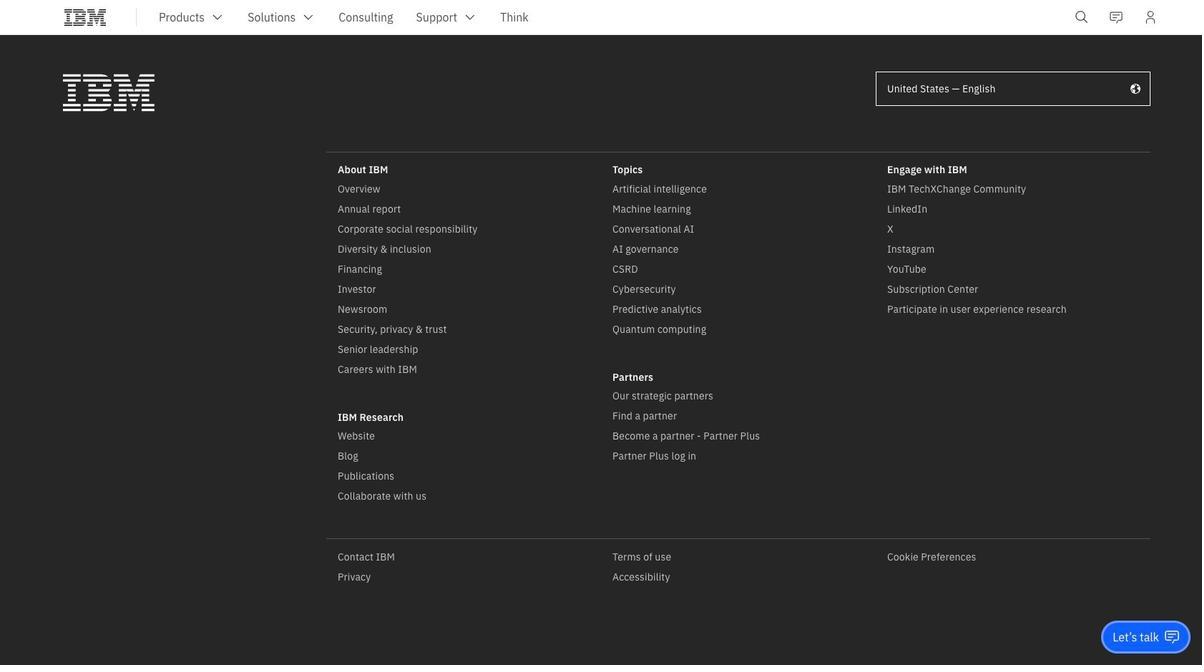 Task type: locate. For each thing, give the bounding box(es) containing it.
let's talk element
[[1114, 629, 1160, 645]]

contact us region
[[1102, 621, 1192, 654]]



Task type: vqa. For each thing, say whether or not it's contained in the screenshot.
Let's talk element
yes



